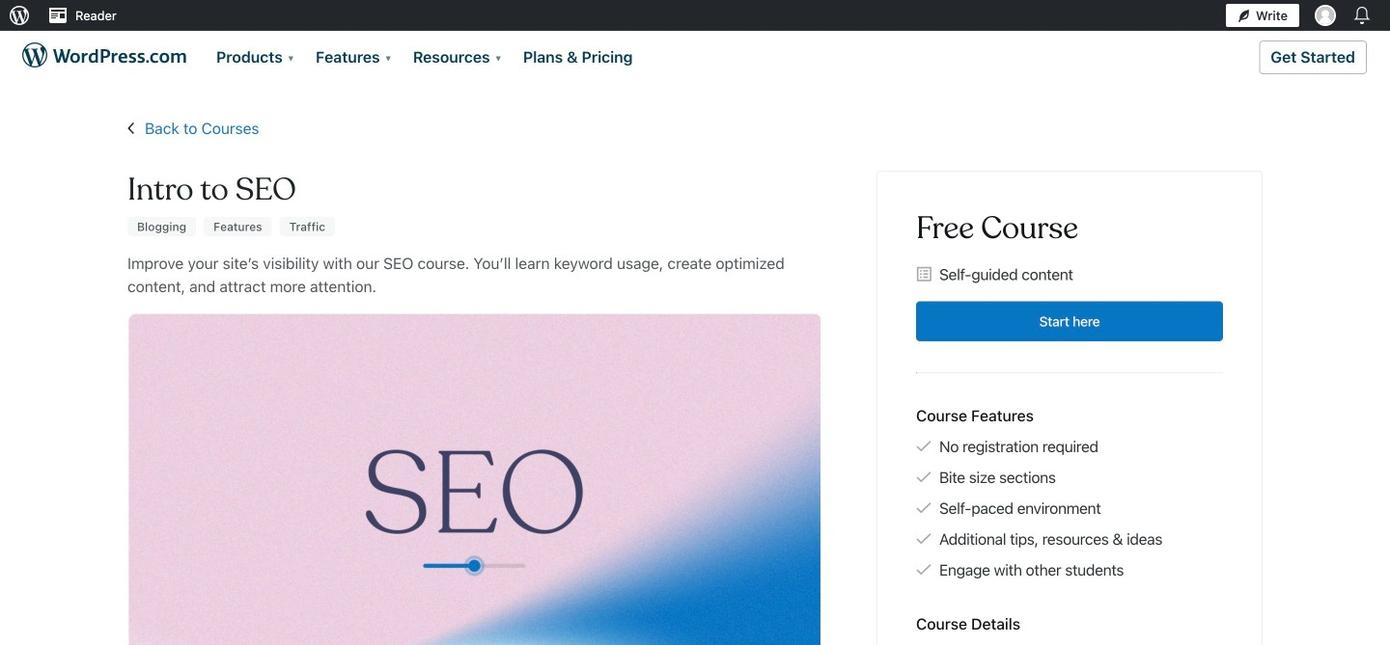 Task type: describe. For each thing, give the bounding box(es) containing it.
wordpress.com element
[[0, 31, 1390, 86]]

close search results image
[[1272, 64, 1295, 87]]

wordpress.com navigation menu menu
[[0, 0, 1390, 646]]



Task type: locate. For each thing, give the bounding box(es) containing it.
None search field
[[79, 46, 1256, 105]]

toolbar navigation
[[0, 0, 1379, 31]]

form
[[79, 46, 1311, 105]]



Task type: vqa. For each thing, say whether or not it's contained in the screenshot.
"wordpress.com navigation menu" menu
yes



